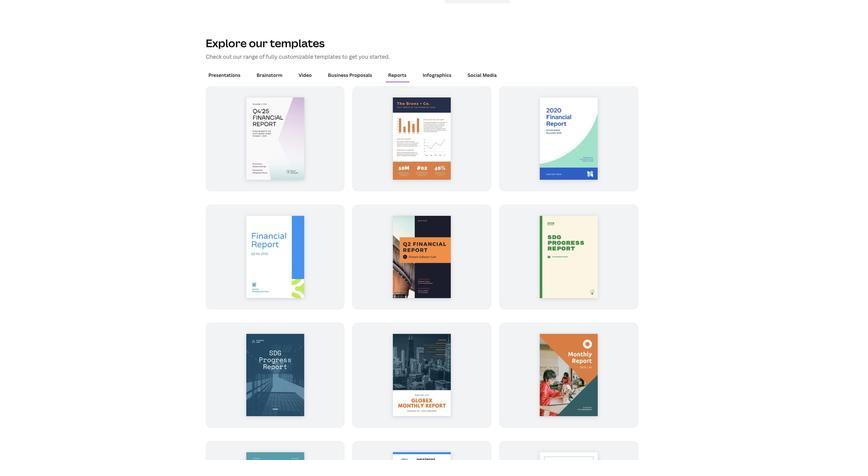 Task type: vqa. For each thing, say whether or not it's contained in the screenshot.
Create a blank Business Card "element"
no



Task type: describe. For each thing, give the bounding box(es) containing it.
blue and white corporate company general report image
[[393, 452, 452, 460]]

explore our templates check out our range of fully customizable templates to get you started.
[[206, 36, 390, 60]]

media
[[483, 72, 497, 78]]

1 vertical spatial templates
[[315, 53, 341, 60]]

reports button
[[386, 69, 410, 82]]

purple and green gradient financial report report image
[[246, 98, 305, 180]]

marketing report in green white yellow clean style image
[[540, 452, 599, 460]]

customizable
[[279, 53, 314, 60]]

brainstorm
[[257, 72, 283, 78]]

of
[[259, 53, 265, 60]]

annual marketing report in sky blue white clean style image
[[246, 452, 305, 460]]

business proposals
[[328, 72, 372, 78]]

business proposals button
[[326, 69, 375, 82]]

infographics button
[[420, 69, 455, 82]]

1 vertical spatial our
[[233, 53, 242, 60]]

business
[[328, 72, 349, 78]]

range
[[244, 53, 258, 60]]

reports
[[389, 72, 407, 78]]



Task type: locate. For each thing, give the bounding box(es) containing it.
0 horizontal spatial our
[[233, 53, 242, 60]]

blue and green casual corporate digital pharmacy startup financial report image
[[246, 216, 305, 298]]

1 horizontal spatial our
[[249, 36, 268, 50]]

social
[[468, 72, 482, 78]]

out
[[223, 53, 232, 60]]

presentations
[[209, 72, 241, 78]]

templates
[[270, 36, 325, 50], [315, 53, 341, 60]]

templates left to
[[315, 53, 341, 60]]

blue and green casual corporate app development financial report image
[[540, 98, 599, 180]]

proposals
[[350, 72, 372, 78]]

our right "out"
[[233, 53, 242, 60]]

presentations button
[[206, 69, 243, 82]]

video
[[299, 72, 312, 78]]

you
[[359, 53, 369, 60]]

templates up customizable
[[270, 36, 325, 50]]

social media
[[468, 72, 497, 78]]

orange navy modern photo company financial report image
[[393, 216, 452, 298]]

check
[[206, 53, 222, 60]]

started.
[[370, 53, 390, 60]]

blue corporate monthly report image
[[393, 334, 452, 416]]

our up of
[[249, 36, 268, 50]]

0 vertical spatial our
[[249, 36, 268, 50]]

brainstorm button
[[254, 69, 285, 82]]

to
[[343, 53, 348, 60]]

social media button
[[465, 69, 500, 82]]

blue and white minimalist monotone business sdg progress report image
[[246, 334, 305, 416]]

0 vertical spatial templates
[[270, 36, 325, 50]]

blue lines pattern with orange graphs daily report image
[[393, 98, 452, 180]]

green and yellow minimalist monotone business sdg progress report image
[[540, 216, 599, 298]]

infographics
[[423, 72, 452, 78]]

get
[[349, 53, 358, 60]]

corporate monthly report in orange dark blue corporate geometric style image
[[540, 334, 599, 416]]

explore
[[206, 36, 247, 50]]

fully
[[266, 53, 278, 60]]

video button
[[296, 69, 315, 82]]

our
[[249, 36, 268, 50], [233, 53, 242, 60]]



